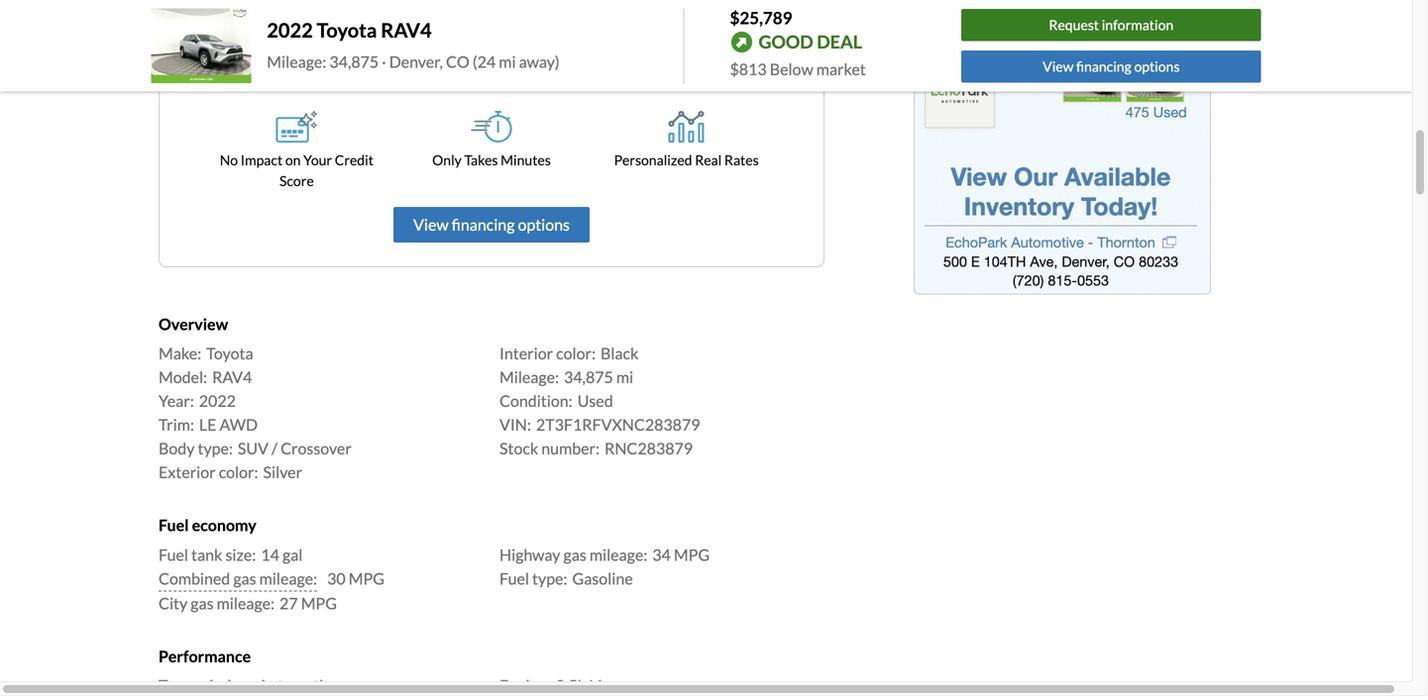 Task type: describe. For each thing, give the bounding box(es) containing it.
options for bottom the view financing options button
[[518, 215, 570, 234]]

(24
[[473, 52, 496, 71]]

score
[[279, 172, 314, 189]]

no impact on your credit score
[[220, 152, 374, 189]]

silver
[[263, 463, 302, 482]]

request information
[[1049, 17, 1174, 33]]

le
[[199, 415, 216, 435]]

2 vertical spatial mileage:
[[217, 594, 275, 613]]

toyota for rav4
[[317, 18, 377, 42]]

request
[[1049, 17, 1099, 33]]

black
[[601, 344, 639, 363]]

34,875 for toyota
[[329, 52, 379, 71]]

engine:
[[499, 676, 551, 696]]

2022 inside the make: toyota model: rav4 year: 2022 trim: le awd body type: suv / crossover exterior color: silver
[[199, 392, 236, 411]]

34,875 for color:
[[564, 368, 613, 387]]

interior
[[499, 344, 553, 363]]

interior color: black mileage: 34,875 mi condition: used vin: 2t3f1rfvxnc283879 stock number: rnc283879
[[499, 344, 700, 459]]

rav4 inside 2022 toyota rav4 mileage: 34,875 · denver, co (24 mi away)
[[381, 18, 432, 42]]

mpg inside highway gas mileage: 34 mpg fuel type: gasoline
[[674, 545, 710, 565]]

highway gas mileage: 34 mpg fuel type: gasoline
[[499, 545, 710, 589]]

awd
[[219, 415, 258, 435]]

deal
[[817, 31, 862, 53]]

no
[[220, 152, 238, 168]]

size:
[[225, 545, 256, 565]]

mileage: inside highway gas mileage: 34 mpg fuel type: gasoline
[[589, 545, 647, 565]]

27
[[280, 594, 298, 613]]

mi inside "interior color: black mileage: 34,875 mi condition: used vin: 2t3f1rfvxnc283879 stock number: rnc283879"
[[616, 368, 633, 387]]

·
[[382, 52, 386, 71]]

1 vertical spatial mpg
[[349, 569, 384, 589]]

1 vertical spatial mileage:
[[259, 569, 317, 589]]

vin:
[[499, 415, 531, 435]]

chevron left image
[[1003, 0, 1015, 21]]

trim:
[[159, 415, 194, 435]]

/
[[272, 439, 277, 459]]

away)
[[519, 52, 560, 71]]

transmission:
[[159, 676, 253, 696]]

number:
[[541, 439, 600, 459]]

information
[[1102, 17, 1174, 33]]

credit
[[335, 152, 374, 168]]

type: inside the make: toyota model: rav4 year: 2022 trim: le awd body type: suv / crossover exterior color: silver
[[198, 439, 233, 459]]

14
[[261, 545, 279, 565]]

view financing options for bottom the view financing options button
[[413, 215, 570, 234]]

view for bottom the view financing options button
[[413, 215, 449, 234]]

your
[[303, 152, 332, 168]]

2022 toyota rav4 mileage: 34,875 · denver, co (24 mi away)
[[267, 18, 560, 71]]

34
[[652, 545, 671, 565]]

color: inside the make: toyota model: rav4 year: 2022 trim: le awd body type: suv / crossover exterior color: silver
[[219, 463, 258, 482]]

highway
[[499, 545, 560, 565]]

on
[[285, 152, 301, 168]]

personalized real rates
[[614, 152, 759, 168]]

1 horizontal spatial view financing options button
[[961, 50, 1261, 83]]

engine: 2.5l i4
[[499, 676, 603, 696]]

color: inside "interior color: black mileage: 34,875 mi condition: used vin: 2t3f1rfvxnc283879 stock number: rnc283879"
[[556, 344, 596, 363]]

exterior
[[159, 463, 216, 482]]

performance
[[159, 647, 251, 666]]

in
[[480, 68, 496, 92]]

automatic
[[258, 676, 331, 696]]

$25,789
[[730, 7, 792, 28]]

year:
[[159, 392, 194, 411]]

fuel for fuel economy
[[159, 516, 189, 535]]

city
[[159, 594, 188, 613]]

fuel tank size: 14 gal combined gas mileage: 30 mpg city gas mileage: 27 mpg
[[159, 545, 384, 613]]

condition:
[[499, 392, 572, 411]]

minutes
[[501, 152, 551, 168]]



Task type: vqa. For each thing, say whether or not it's contained in the screenshot.
from at the right of the page
no



Task type: locate. For each thing, give the bounding box(es) containing it.
0 vertical spatial view financing options button
[[961, 50, 1261, 83]]

0 vertical spatial mileage:
[[267, 52, 326, 71]]

0 vertical spatial financing
[[1076, 58, 1131, 75]]

type: inside highway gas mileage: 34 mpg fuel type: gasoline
[[532, 569, 567, 589]]

0 horizontal spatial toyota
[[206, 344, 253, 363]]

0 vertical spatial mpg
[[674, 545, 710, 565]]

mileage: left ·
[[267, 52, 326, 71]]

overview
[[159, 315, 228, 334]]

1 vertical spatial financing
[[452, 215, 515, 234]]

fuel economy
[[159, 516, 256, 535]]

0 horizontal spatial 34,875
[[329, 52, 379, 71]]

financing down request information "button"
[[1076, 58, 1131, 75]]

0 horizontal spatial view
[[413, 215, 449, 234]]

mpg
[[674, 545, 710, 565], [349, 569, 384, 589], [301, 594, 337, 613]]

1 vertical spatial gas
[[233, 569, 256, 589]]

fuel
[[159, 516, 189, 535], [159, 545, 188, 565], [499, 569, 529, 589]]

view financing options for right the view financing options button
[[1043, 58, 1180, 75]]

chevron right image
[[1110, 0, 1122, 21]]

34,875 left ·
[[329, 52, 379, 71]]

gasoline
[[572, 569, 633, 589]]

advance
[[500, 68, 575, 92]]

fuel inside fuel tank size: 14 gal combined gas mileage: 30 mpg city gas mileage: 27 mpg
[[159, 545, 188, 565]]

financing for right the view financing options button
[[1076, 58, 1131, 75]]

2 vertical spatial mpg
[[301, 594, 337, 613]]

toyota inside 2022 toyota rav4 mileage: 34,875 · denver, co (24 mi away)
[[317, 18, 377, 42]]

0 horizontal spatial 2022
[[199, 392, 236, 411]]

crossover
[[281, 439, 352, 459]]

view financing options down only takes minutes
[[413, 215, 570, 234]]

1 vertical spatial 2022
[[199, 392, 236, 411]]

good
[[759, 31, 813, 53]]

2022 up le
[[199, 392, 236, 411]]

2 horizontal spatial mpg
[[674, 545, 710, 565]]

view financing options
[[1043, 58, 1180, 75], [413, 215, 570, 234]]

toyota inside the make: toyota model: rav4 year: 2022 trim: le awd body type: suv / crossover exterior color: silver
[[206, 344, 253, 363]]

1 vertical spatial toyota
[[206, 344, 253, 363]]

1 horizontal spatial rav4
[[381, 18, 432, 42]]

mileage: for interior
[[499, 368, 559, 387]]

fuel left economy
[[159, 516, 189, 535]]

34,875 inside 2022 toyota rav4 mileage: 34,875 · denver, co (24 mi away)
[[329, 52, 379, 71]]

mpg right the '34'
[[674, 545, 710, 565]]

0 vertical spatial gas
[[563, 545, 586, 565]]

0 horizontal spatial gas
[[191, 594, 214, 613]]

0 horizontal spatial view financing options button
[[393, 207, 590, 243]]

0 vertical spatial view financing options
[[1043, 58, 1180, 75]]

0 vertical spatial rav4
[[381, 18, 432, 42]]

1 horizontal spatial color:
[[556, 344, 596, 363]]

rav4 up denver,
[[381, 18, 432, 42]]

fuel for fuel tank size: 14 gal combined gas mileage: 30 mpg city gas mileage: 27 mpg
[[159, 545, 188, 565]]

0 horizontal spatial mi
[[499, 52, 516, 71]]

only
[[432, 152, 462, 168]]

30
[[327, 569, 346, 589]]

financing
[[1076, 58, 1131, 75], [452, 215, 515, 234]]

1 horizontal spatial 2022
[[267, 18, 313, 42]]

type:
[[198, 439, 233, 459], [532, 569, 567, 589]]

1 vertical spatial view
[[413, 215, 449, 234]]

2t3f1rfvxnc283879
[[536, 415, 700, 435]]

real
[[695, 152, 722, 168]]

view down request
[[1043, 58, 1074, 75]]

suv
[[238, 439, 268, 459]]

0 horizontal spatial financing
[[452, 215, 515, 234]]

mileage: inside "interior color: black mileage: 34,875 mi condition: used vin: 2t3f1rfvxnc283879 stock number: rnc283879"
[[499, 368, 559, 387]]

gas
[[563, 545, 586, 565], [233, 569, 256, 589], [191, 594, 214, 613]]

34,875
[[329, 52, 379, 71], [564, 368, 613, 387]]

financing down 'takes'
[[452, 215, 515, 234]]

mpg right 27 in the bottom left of the page
[[301, 594, 337, 613]]

2022 inside 2022 toyota rav4 mileage: 34,875 · denver, co (24 mi away)
[[267, 18, 313, 42]]

type: down highway
[[532, 569, 567, 589]]

view financing options down request information "button"
[[1043, 58, 1180, 75]]

0 horizontal spatial color:
[[219, 463, 258, 482]]

1 horizontal spatial gas
[[233, 569, 256, 589]]

2 vertical spatial gas
[[191, 594, 214, 613]]

finance in advance
[[408, 68, 575, 92]]

0 vertical spatial toyota
[[317, 18, 377, 42]]

0 horizontal spatial mileage:
[[267, 52, 326, 71]]

fuel down highway
[[499, 569, 529, 589]]

rav4 up awd
[[212, 368, 252, 387]]

2 vertical spatial fuel
[[499, 569, 529, 589]]

color: down suv
[[219, 463, 258, 482]]

used
[[577, 392, 613, 411]]

only takes minutes
[[432, 152, 551, 168]]

mileage: for 2022
[[267, 52, 326, 71]]

0 vertical spatial type:
[[198, 439, 233, 459]]

$813 below market
[[730, 59, 866, 79]]

rnc283879
[[605, 439, 693, 459]]

0 vertical spatial view
[[1043, 58, 1074, 75]]

co
[[446, 52, 470, 71]]

1 horizontal spatial financing
[[1076, 58, 1131, 75]]

rav4
[[381, 18, 432, 42], [212, 368, 252, 387]]

0 vertical spatial color:
[[556, 344, 596, 363]]

1 horizontal spatial type:
[[532, 569, 567, 589]]

2.5l
[[556, 676, 586, 696]]

economy
[[192, 516, 256, 535]]

view down the only
[[413, 215, 449, 234]]

1 horizontal spatial 34,875
[[564, 368, 613, 387]]

1 horizontal spatial options
[[1134, 58, 1180, 75]]

below
[[770, 59, 813, 79]]

34,875 up "used"
[[564, 368, 613, 387]]

takes
[[464, 152, 498, 168]]

0 horizontal spatial mpg
[[301, 594, 337, 613]]

rates
[[724, 152, 759, 168]]

make: toyota model: rav4 year: 2022 trim: le awd body type: suv / crossover exterior color: silver
[[159, 344, 352, 482]]

personalized
[[614, 152, 692, 168]]

gas up gasoline on the bottom of the page
[[563, 545, 586, 565]]

0 horizontal spatial options
[[518, 215, 570, 234]]

1 vertical spatial fuel
[[159, 545, 188, 565]]

$813
[[730, 59, 767, 79]]

advertisement region
[[914, 47, 1211, 295]]

1 vertical spatial 34,875
[[564, 368, 613, 387]]

1 horizontal spatial mpg
[[349, 569, 384, 589]]

toyota for model:
[[206, 344, 253, 363]]

request information button
[[961, 9, 1261, 41]]

1 vertical spatial rav4
[[212, 368, 252, 387]]

options down information
[[1134, 58, 1180, 75]]

34,875 inside "interior color: black mileage: 34,875 mi condition: used vin: 2t3f1rfvxnc283879 stock number: rnc283879"
[[564, 368, 613, 387]]

rav4 inside the make: toyota model: rav4 year: 2022 trim: le awd body type: suv / crossover exterior color: silver
[[212, 368, 252, 387]]

0 vertical spatial mileage:
[[589, 545, 647, 565]]

0 horizontal spatial type:
[[198, 439, 233, 459]]

1 horizontal spatial view
[[1043, 58, 1074, 75]]

toyota
[[317, 18, 377, 42], [206, 344, 253, 363]]

view financing options button
[[961, 50, 1261, 83], [393, 207, 590, 243]]

mi right (24
[[499, 52, 516, 71]]

type: down le
[[198, 439, 233, 459]]

0 vertical spatial 2022
[[267, 18, 313, 42]]

mileage: down gal
[[259, 569, 317, 589]]

impact
[[241, 152, 283, 168]]

1 vertical spatial view financing options
[[413, 215, 570, 234]]

mpg right 30
[[349, 569, 384, 589]]

1 horizontal spatial view financing options
[[1043, 58, 1180, 75]]

color:
[[556, 344, 596, 363], [219, 463, 258, 482]]

1 vertical spatial type:
[[532, 569, 567, 589]]

0 horizontal spatial rav4
[[212, 368, 252, 387]]

1 vertical spatial color:
[[219, 463, 258, 482]]

view for right the view financing options button
[[1043, 58, 1074, 75]]

model:
[[159, 368, 207, 387]]

0 vertical spatial mi
[[499, 52, 516, 71]]

mileage: left 27 in the bottom left of the page
[[217, 594, 275, 613]]

options
[[1134, 58, 1180, 75], [518, 215, 570, 234]]

gal
[[282, 545, 303, 565]]

1 vertical spatial mileage:
[[499, 368, 559, 387]]

mi
[[499, 52, 516, 71], [616, 368, 633, 387]]

1 horizontal spatial toyota
[[317, 18, 377, 42]]

options for right the view financing options button
[[1134, 58, 1180, 75]]

2022
[[267, 18, 313, 42], [199, 392, 236, 411]]

1 vertical spatial options
[[518, 215, 570, 234]]

combined
[[159, 569, 230, 589]]

gas down combined
[[191, 594, 214, 613]]

1 horizontal spatial mi
[[616, 368, 633, 387]]

mileage:
[[589, 545, 647, 565], [259, 569, 317, 589], [217, 594, 275, 613]]

make:
[[159, 344, 201, 363]]

0 vertical spatial 34,875
[[329, 52, 379, 71]]

i4
[[589, 676, 603, 696]]

options down minutes
[[518, 215, 570, 234]]

mi down black
[[616, 368, 633, 387]]

gas inside highway gas mileage: 34 mpg fuel type: gasoline
[[563, 545, 586, 565]]

tank
[[191, 545, 222, 565]]

1 vertical spatial view financing options button
[[393, 207, 590, 243]]

1 horizontal spatial mileage:
[[499, 368, 559, 387]]

view
[[1043, 58, 1074, 75], [413, 215, 449, 234]]

stock
[[499, 439, 538, 459]]

view financing options button down only takes minutes
[[393, 207, 590, 243]]

gas down size:
[[233, 569, 256, 589]]

good deal
[[759, 31, 862, 53]]

0 vertical spatial fuel
[[159, 516, 189, 535]]

mileage: inside 2022 toyota rav4 mileage: 34,875 · denver, co (24 mi away)
[[267, 52, 326, 71]]

fuel inside highway gas mileage: 34 mpg fuel type: gasoline
[[499, 569, 529, 589]]

mi inside 2022 toyota rav4 mileage: 34,875 · denver, co (24 mi away)
[[499, 52, 516, 71]]

transmission: automatic
[[159, 676, 331, 696]]

mileage:
[[267, 52, 326, 71], [499, 368, 559, 387]]

0 horizontal spatial view financing options
[[413, 215, 570, 234]]

financing for bottom the view financing options button
[[452, 215, 515, 234]]

denver,
[[389, 52, 443, 71]]

body
[[159, 439, 195, 459]]

market
[[816, 59, 866, 79]]

mileage: up gasoline on the bottom of the page
[[589, 545, 647, 565]]

2 horizontal spatial gas
[[563, 545, 586, 565]]

view financing options button down request information "button"
[[961, 50, 1261, 83]]

2022 right 2022 toyota rav4 image
[[267, 18, 313, 42]]

mileage: down "interior"
[[499, 368, 559, 387]]

finance
[[408, 68, 476, 92]]

color: left black
[[556, 344, 596, 363]]

1 vertical spatial mi
[[616, 368, 633, 387]]

2022 toyota rav4 image
[[151, 8, 251, 83]]

0 vertical spatial options
[[1134, 58, 1180, 75]]

fuel up combined
[[159, 545, 188, 565]]



